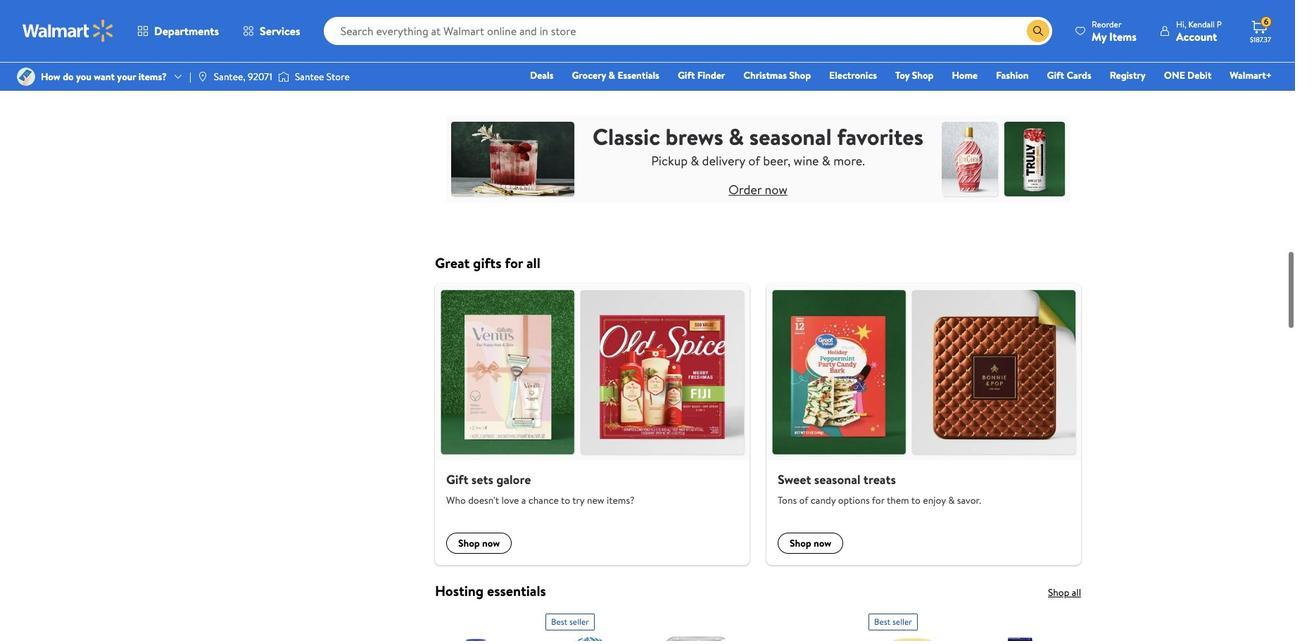 Task type: vqa. For each thing, say whether or not it's contained in the screenshot.
P
yes



Task type: locate. For each thing, give the bounding box(es) containing it.
classic
[[593, 121, 660, 152]]

1 horizontal spatial shop now
[[790, 537, 832, 551]]

list containing gift sets galore
[[427, 284, 1090, 566]]

of left beer,
[[749, 152, 760, 169]]

1 product group from the left
[[438, 609, 526, 641]]

|
[[189, 70, 191, 84]]

1 vertical spatial 2-day shipping
[[764, 38, 816, 50]]

classic brews & seasonal favorites pickup & delivery of beer, wine & more.
[[593, 121, 924, 169]]

1 horizontal spatial seller
[[893, 616, 912, 628]]

1 horizontal spatial best seller
[[875, 616, 912, 628]]

shop now down candy
[[790, 537, 832, 551]]

items? right your
[[138, 70, 167, 84]]

0 horizontal spatial gift
[[446, 471, 469, 488]]

shop right the toy
[[912, 68, 934, 82]]

you
[[76, 70, 91, 84]]

1 horizontal spatial best
[[875, 616, 891, 628]]

gift for finder
[[678, 68, 695, 82]]

options
[[838, 494, 870, 508]]

1 vertical spatial of
[[800, 494, 809, 508]]

shop now for seasonal
[[790, 537, 832, 551]]

1 vertical spatial items?
[[607, 494, 635, 508]]

wine
[[794, 152, 819, 169]]

items? inside gift sets galore who doesn't love a chance to try new items?
[[607, 494, 635, 508]]

6
[[1264, 16, 1269, 28]]

gift inside gift sets galore who doesn't love a chance to try new items?
[[446, 471, 469, 488]]

seller for great value lemon scent disinfecting wipes, 75 count, 1 lbs, 5.5 ounce image
[[893, 616, 912, 628]]

for
[[505, 254, 523, 273], [872, 494, 885, 508]]

now down 'doesn't'
[[482, 537, 500, 551]]

now for gift sets galore
[[482, 537, 500, 551]]

reynolds kitchens heavy duty grilling pan, 13.25 x 9.63 x 3.5 inches image
[[653, 637, 741, 641]]

delivery
[[702, 152, 746, 169]]

1 horizontal spatial items?
[[607, 494, 635, 508]]

& right enjoy
[[949, 494, 955, 508]]

0 horizontal spatial best
[[551, 616, 568, 628]]

 image for santee store
[[278, 70, 289, 84]]

of
[[749, 152, 760, 169], [800, 494, 809, 508]]

0 horizontal spatial to
[[561, 494, 570, 508]]

0 horizontal spatial 2-day shipping
[[549, 26, 601, 38]]

seller up great value lemon scent disinfecting wipes, 75 count, 1 lbs, 5.5 ounce image
[[893, 616, 912, 628]]

0 horizontal spatial  image
[[17, 68, 35, 86]]

order
[[729, 181, 762, 198]]

& right grocery at the top left
[[609, 68, 615, 82]]

shop now
[[458, 537, 500, 551], [790, 537, 832, 551]]

best seller up great value ultra disposable paper dinner plates, white, 10 inch, 50 plates, patterned image at the bottom left of page
[[551, 616, 589, 628]]

best up great value lemon scent disinfecting wipes, 75 count, 1 lbs, 5.5 ounce image
[[875, 616, 891, 628]]

1 vertical spatial all
[[1072, 586, 1082, 600]]

 image left how
[[17, 68, 35, 86]]

shipping
[[894, 6, 924, 18], [1002, 18, 1032, 30], [461, 26, 492, 38], [571, 26, 601, 38], [786, 38, 816, 50]]

2 horizontal spatial now
[[814, 537, 832, 551]]

of right tons
[[800, 494, 809, 508]]

departments button
[[125, 14, 231, 48]]

pickup
[[441, 6, 465, 18], [549, 6, 573, 18], [656, 6, 681, 18], [764, 18, 788, 30], [651, 152, 688, 169]]

santee
[[295, 70, 324, 84]]

walmart+ link
[[1224, 68, 1279, 83]]

list
[[427, 284, 1090, 566]]

essentials
[[487, 582, 546, 601]]

christmas
[[744, 68, 787, 82]]

one
[[1164, 68, 1186, 82]]

best seller
[[551, 616, 589, 628], [875, 616, 912, 628]]

seller up great value ultra disposable paper dinner plates, white, 10 inch, 50 plates, patterned image at the bottom left of page
[[570, 616, 589, 628]]

my
[[1092, 29, 1107, 44]]

0 horizontal spatial of
[[749, 152, 760, 169]]

reynolds kitchens slow cooker liners, regular (fits 3-8 quarts), 8 count image
[[977, 637, 1065, 641]]

delivery up grocery at the top left
[[581, 6, 612, 18]]

tons
[[778, 494, 797, 508]]

hi,
[[1177, 18, 1187, 30]]

finder
[[698, 68, 725, 82]]

items? right new
[[607, 494, 635, 508]]

product group
[[438, 609, 526, 641], [546, 609, 634, 641], [869, 609, 957, 641], [977, 609, 1065, 641]]

2 seller from the left
[[893, 616, 912, 628]]

now inside sweet seasonal treats list item
[[814, 537, 832, 551]]

1 horizontal spatial to
[[912, 494, 921, 508]]

love
[[502, 494, 519, 508]]

toy shop link
[[889, 68, 940, 83]]

shop right christmas
[[790, 68, 811, 82]]

sets
[[472, 471, 494, 488]]

great value lemon scent disinfecting wipes, 75 count, 1 lbs, 5.5 ounce image
[[869, 637, 957, 641]]

gift inside "link"
[[1047, 68, 1065, 82]]

2- up 'deals' "link"
[[549, 26, 556, 38]]

to right them at the bottom of page
[[912, 494, 921, 508]]

best seller for great value ultra disposable paper dinner plates, white, 10 inch, 50 plates, patterned image at the bottom left of page
[[551, 616, 589, 628]]

1 horizontal spatial of
[[800, 494, 809, 508]]

gift left cards
[[1047, 68, 1065, 82]]

shop all link
[[1048, 586, 1082, 600]]

best seller up great value lemon scent disinfecting wipes, 75 count, 1 lbs, 5.5 ounce image
[[875, 616, 912, 628]]

seasonal
[[750, 121, 832, 152], [815, 471, 861, 488]]

gift
[[678, 68, 695, 82], [1047, 68, 1065, 82], [446, 471, 469, 488]]

1 horizontal spatial for
[[872, 494, 885, 508]]

 image
[[197, 71, 208, 82]]

1-
[[441, 26, 447, 38]]

kendall
[[1189, 18, 1215, 30]]

4 product group from the left
[[977, 609, 1065, 641]]

now down candy
[[814, 537, 832, 551]]

shop now inside gift sets galore list item
[[458, 537, 500, 551]]

seasonal inside 'classic brews & seasonal favorites pickup & delivery of beer, wine & more.'
[[750, 121, 832, 152]]

gift up who
[[446, 471, 469, 488]]

2 best seller from the left
[[875, 616, 912, 628]]

order now
[[729, 181, 788, 198]]

1 seller from the left
[[570, 616, 589, 628]]

best up great value ultra disposable paper dinner plates, white, 10 inch, 50 plates, patterned image at the bottom left of page
[[551, 616, 568, 628]]

1 horizontal spatial  image
[[278, 70, 289, 84]]

0 vertical spatial seasonal
[[750, 121, 832, 152]]

best for great value ultra disposable paper dinner plates, white, 10 inch, 50 plates, patterned image at the bottom left of page
[[551, 616, 568, 628]]

items?
[[138, 70, 167, 84], [607, 494, 635, 508]]

grocery & essentials link
[[566, 68, 666, 83]]

hosting
[[435, 582, 484, 601]]

2- up electronics link
[[872, 6, 879, 18]]

0 vertical spatial for
[[505, 254, 523, 273]]

hi, kendall p account
[[1177, 18, 1222, 44]]

shop now inside sweet seasonal treats list item
[[790, 537, 832, 551]]

treats
[[864, 471, 896, 488]]

2-day shipping 2-day shipping
[[872, 6, 1032, 30]]

2-day shipping
[[549, 26, 601, 38], [764, 38, 816, 50]]

0 horizontal spatial shop now
[[458, 537, 500, 551]]

gift left 'finder'
[[678, 68, 695, 82]]

to left try
[[561, 494, 570, 508]]

to
[[561, 494, 570, 508], [912, 494, 921, 508]]

2 shop now from the left
[[790, 537, 832, 551]]

shop up reynolds kitchens slow cooker liners, regular (fits 3-8 quarts), 8 count image at the right of page
[[1048, 586, 1070, 600]]

home
[[952, 68, 978, 82]]

shop now down 'doesn't'
[[458, 537, 500, 551]]

pickup left delivery
[[651, 152, 688, 169]]

0 vertical spatial items?
[[138, 70, 167, 84]]

delivery up 1-day shipping
[[474, 6, 504, 18]]

0 vertical spatial 2-day shipping
[[549, 26, 601, 38]]

1 best seller from the left
[[551, 616, 589, 628]]

1 vertical spatial for
[[872, 494, 885, 508]]

day
[[879, 6, 892, 18], [987, 18, 1000, 30], [447, 26, 459, 38], [556, 26, 569, 38], [772, 38, 784, 50]]

0 vertical spatial of
[[749, 152, 760, 169]]

pickup & delivery of beer, wine & more. from classic brews to seasonal favorites. order now. image
[[446, 99, 1070, 220]]

new
[[587, 494, 605, 508]]

 image
[[17, 68, 35, 86], [278, 70, 289, 84]]

shop now for sets
[[458, 537, 500, 551]]

sweet seasonal treats list item
[[758, 284, 1090, 566]]

2 horizontal spatial gift
[[1047, 68, 1065, 82]]

gift finder
[[678, 68, 725, 82]]

fashion
[[997, 68, 1029, 82]]

0 horizontal spatial now
[[482, 537, 500, 551]]

account
[[1177, 29, 1218, 44]]

all
[[527, 254, 541, 273], [1072, 586, 1082, 600]]

shop down tons
[[790, 537, 812, 551]]

shop down who
[[458, 537, 480, 551]]

Search search field
[[324, 17, 1053, 45]]

shop inside gift sets galore list item
[[458, 537, 480, 551]]

delivery
[[474, 6, 504, 18], [581, 6, 612, 18], [689, 6, 720, 18], [797, 18, 827, 30]]

seasonal up order now link
[[750, 121, 832, 152]]

home link
[[946, 68, 985, 83]]

debit
[[1188, 68, 1212, 82]]

2 to from the left
[[912, 494, 921, 508]]

of inside 'classic brews & seasonal favorites pickup & delivery of beer, wine & more.'
[[749, 152, 760, 169]]

for left them at the bottom of page
[[872, 494, 885, 508]]

for right gifts
[[505, 254, 523, 273]]

brews
[[666, 121, 724, 152]]

1 horizontal spatial 2-day shipping
[[764, 38, 816, 50]]

seller
[[570, 616, 589, 628], [893, 616, 912, 628]]

1 best from the left
[[551, 616, 568, 628]]

2 best from the left
[[875, 616, 891, 628]]

shop inside sweet seasonal treats list item
[[790, 537, 812, 551]]

0 horizontal spatial for
[[505, 254, 523, 273]]

shipping up toy shop
[[894, 6, 924, 18]]

try
[[573, 494, 585, 508]]

best
[[551, 616, 568, 628], [875, 616, 891, 628]]

0 horizontal spatial best seller
[[551, 616, 589, 628]]

2-day shipping up grocery at the top left
[[549, 26, 601, 38]]

1 vertical spatial seasonal
[[815, 471, 861, 488]]

0 vertical spatial all
[[527, 254, 541, 273]]

1 shop now from the left
[[458, 537, 500, 551]]

how
[[41, 70, 60, 84]]

 image right 92071
[[278, 70, 289, 84]]

beer,
[[763, 152, 791, 169]]

registry link
[[1104, 68, 1153, 83]]

0 horizontal spatial seller
[[570, 616, 589, 628]]

seasonal up candy
[[815, 471, 861, 488]]

now for sweet seasonal treats
[[814, 537, 832, 551]]

2-
[[872, 6, 879, 18], [979, 18, 987, 30], [549, 26, 556, 38], [764, 38, 772, 50]]

walmart image
[[23, 20, 114, 42]]

1 horizontal spatial gift
[[678, 68, 695, 82]]

shipping up christmas shop
[[786, 38, 816, 50]]

0 horizontal spatial items?
[[138, 70, 167, 84]]

now down beer,
[[765, 181, 788, 198]]

one debit link
[[1158, 68, 1218, 83]]

to inside gift sets galore who doesn't love a chance to try new items?
[[561, 494, 570, 508]]

2-day shipping up christmas shop
[[764, 38, 816, 50]]

2 product group from the left
[[546, 609, 634, 641]]

now inside gift sets galore list item
[[482, 537, 500, 551]]

1 to from the left
[[561, 494, 570, 508]]



Task type: describe. For each thing, give the bounding box(es) containing it.
galore
[[497, 471, 531, 488]]

6 $187.37
[[1251, 16, 1272, 44]]

& inside grocery & essentials link
[[609, 68, 615, 82]]

essentials
[[618, 68, 660, 82]]

services
[[260, 23, 300, 39]]

best for great value lemon scent disinfecting wipes, 75 count, 1 lbs, 5.5 ounce image
[[875, 616, 891, 628]]

 image for how do you want your items?
[[17, 68, 35, 86]]

gift sets galore who doesn't love a chance to try new items?
[[446, 471, 635, 508]]

1 horizontal spatial all
[[1072, 586, 1082, 600]]

hosting essentials
[[435, 582, 546, 601]]

pickup inside 'classic brews & seasonal favorites pickup & delivery of beer, wine & more.'
[[651, 152, 688, 169]]

doesn't
[[468, 494, 499, 508]]

electronics
[[830, 68, 877, 82]]

great gifts for all
[[435, 254, 541, 273]]

0 horizontal spatial all
[[527, 254, 541, 273]]

departments
[[154, 23, 219, 39]]

who
[[446, 494, 466, 508]]

deals
[[530, 68, 554, 82]]

pickup up 'deals' "link"
[[549, 6, 573, 18]]

of inside sweet seasonal treats tons of candy options for them to enjoy & savor.
[[800, 494, 809, 508]]

enjoy
[[923, 494, 946, 508]]

registry
[[1110, 68, 1146, 82]]

santee,
[[214, 70, 246, 84]]

santee, 92071
[[214, 70, 272, 84]]

candy
[[811, 494, 836, 508]]

gifts
[[473, 254, 502, 273]]

$187.37
[[1251, 35, 1272, 44]]

how do you want your items?
[[41, 70, 167, 84]]

delivery up christmas shop link
[[797, 18, 827, 30]]

savor.
[[958, 494, 982, 508]]

shipping left search icon
[[1002, 18, 1032, 30]]

cards
[[1067, 68, 1092, 82]]

great value ultra disposable paper dinner plates, white, 10 inch, 50 plates, patterned image
[[546, 637, 634, 641]]

sweet seasonal treats tons of candy options for them to enjoy & savor.
[[778, 471, 982, 508]]

santee store
[[295, 70, 350, 84]]

them
[[887, 494, 910, 508]]

sweet
[[778, 471, 812, 488]]

tide liquid laundry detergent, original, 64 loads 92 fl oz, he compatible image
[[438, 637, 526, 641]]

& inside sweet seasonal treats tons of candy options for them to enjoy & savor.
[[949, 494, 955, 508]]

electronics link
[[823, 68, 884, 83]]

your
[[117, 70, 136, 84]]

great
[[435, 254, 470, 273]]

3 product group from the left
[[869, 609, 957, 641]]

reorder
[[1092, 18, 1122, 30]]

a
[[522, 494, 526, 508]]

fashion link
[[990, 68, 1036, 83]]

2- up home link
[[979, 18, 987, 30]]

search icon image
[[1033, 25, 1044, 37]]

gift for cards
[[1047, 68, 1065, 82]]

items
[[1110, 29, 1137, 44]]

Walmart Site-Wide search field
[[324, 17, 1053, 45]]

toy shop
[[896, 68, 934, 82]]

one debit
[[1164, 68, 1212, 82]]

best seller for great value lemon scent disinfecting wipes, 75 count, 1 lbs, 5.5 ounce image
[[875, 616, 912, 628]]

pickup up christmas shop
[[764, 18, 788, 30]]

pickup up the 'essentials'
[[656, 6, 681, 18]]

for inside sweet seasonal treats tons of candy options for them to enjoy & savor.
[[872, 494, 885, 508]]

favorites
[[837, 121, 924, 152]]

gift sets galore list item
[[427, 284, 758, 566]]

walmart+
[[1230, 68, 1272, 82]]

do
[[63, 70, 74, 84]]

to inside sweet seasonal treats tons of candy options for them to enjoy & savor.
[[912, 494, 921, 508]]

gift finder link
[[672, 68, 732, 83]]

shop inside toy shop "link"
[[912, 68, 934, 82]]

services button
[[231, 14, 312, 48]]

pickup up 1-
[[441, 6, 465, 18]]

p
[[1217, 18, 1222, 30]]

gift cards
[[1047, 68, 1092, 82]]

grocery
[[572, 68, 606, 82]]

shop all
[[1048, 586, 1082, 600]]

seller for great value ultra disposable paper dinner plates, white, 10 inch, 50 plates, patterned image at the bottom left of page
[[570, 616, 589, 628]]

gift for sets
[[446, 471, 469, 488]]

2- up christmas
[[764, 38, 772, 50]]

& right brews
[[729, 121, 744, 152]]

christmas shop link
[[737, 68, 818, 83]]

1-day shipping
[[441, 26, 492, 38]]

seasonal inside sweet seasonal treats tons of candy options for them to enjoy & savor.
[[815, 471, 861, 488]]

& right wine
[[822, 152, 831, 169]]

1 horizontal spatial now
[[765, 181, 788, 198]]

& left delivery
[[691, 152, 699, 169]]

store
[[327, 70, 350, 84]]

deals link
[[524, 68, 560, 83]]

delivery up gift finder link
[[689, 6, 720, 18]]

toy
[[896, 68, 910, 82]]

shipping up grocery at the top left
[[571, 26, 601, 38]]

more.
[[834, 152, 865, 169]]

order now link
[[729, 181, 788, 198]]

want
[[94, 70, 115, 84]]

reorder my items
[[1092, 18, 1137, 44]]

shipping right 1-
[[461, 26, 492, 38]]

shop inside christmas shop link
[[790, 68, 811, 82]]

chance
[[529, 494, 559, 508]]

christmas shop
[[744, 68, 811, 82]]

92071
[[248, 70, 272, 84]]

grocery & essentials
[[572, 68, 660, 82]]



